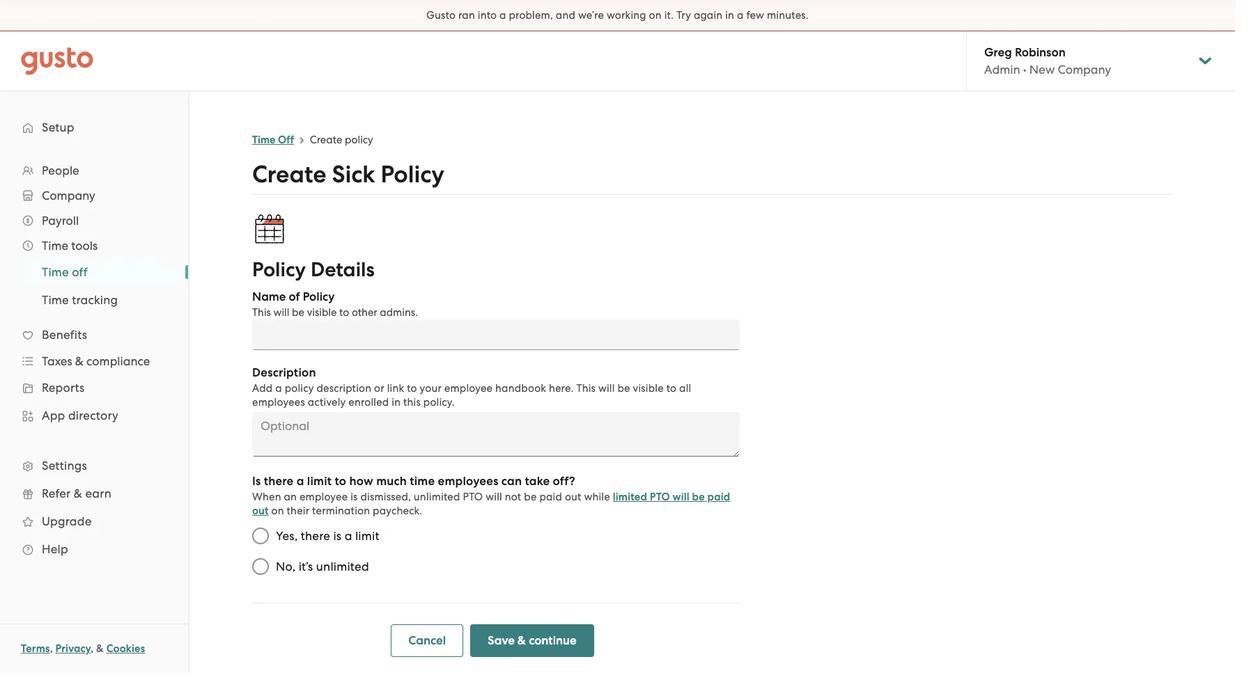 Task type: locate. For each thing, give the bounding box(es) containing it.
time
[[410, 474, 435, 489]]

policy right the sick
[[381, 160, 444, 189]]

0 horizontal spatial in
[[392, 396, 401, 409]]

time tracking link
[[25, 288, 174, 313]]

employees down add
[[252, 396, 305, 409]]

1 vertical spatial policy
[[285, 382, 314, 395]]

1 horizontal spatial limit
[[355, 529, 379, 543]]

list
[[0, 158, 188, 564], [0, 258, 188, 314]]

Name of Policy text field
[[252, 320, 740, 350]]

1 horizontal spatial pto
[[650, 491, 670, 504]]

gusto navigation element
[[0, 91, 188, 586]]

to up "this" on the bottom left of page
[[407, 382, 417, 395]]

0 vertical spatial employees
[[252, 396, 305, 409]]

0 vertical spatial visible
[[307, 307, 337, 319]]

setup link
[[14, 115, 174, 140]]

a right the 'into'
[[500, 9, 506, 22]]

there
[[264, 474, 294, 489], [301, 529, 330, 543]]

policy.
[[423, 396, 455, 409]]

1 horizontal spatial in
[[725, 9, 734, 22]]

employee
[[444, 382, 493, 395], [300, 491, 348, 504]]

gusto ran into a problem, and we're working on it. try again in a few minutes.
[[426, 9, 809, 22]]

there right the yes,
[[301, 529, 330, 543]]

out down off?
[[565, 491, 581, 504]]

0 horizontal spatial pto
[[463, 491, 483, 504]]

directory
[[68, 409, 118, 423]]

policy
[[345, 134, 373, 146], [285, 382, 314, 395]]

policy
[[381, 160, 444, 189], [252, 258, 306, 282], [303, 290, 335, 304]]

& inside save & continue button
[[517, 634, 526, 649]]

visible inside name of policy this will be visible to other admins.
[[307, 307, 337, 319]]

0 horizontal spatial this
[[252, 307, 271, 319]]

a
[[500, 9, 506, 22], [737, 9, 744, 22], [275, 382, 282, 395], [297, 474, 304, 489], [345, 529, 352, 543]]

people button
[[14, 158, 174, 183]]

Description text field
[[252, 412, 740, 457]]

0 horizontal spatial employee
[[300, 491, 348, 504]]

list containing people
[[0, 158, 188, 564]]

0 horizontal spatial on
[[271, 505, 284, 518]]

new
[[1029, 63, 1055, 77]]

greg robinson admin • new company
[[984, 45, 1111, 77]]

visible left the all
[[633, 382, 664, 395]]

add
[[252, 382, 273, 395]]

limit down on their termination paycheck.
[[355, 529, 379, 543]]

policy up name
[[252, 258, 306, 282]]

will right here.
[[598, 382, 615, 395]]

& inside taxes & compliance dropdown button
[[75, 355, 84, 369]]

is there a limit to how much time employees can take off?
[[252, 474, 575, 489]]

out down when
[[252, 505, 269, 518]]

to left how
[[335, 474, 346, 489]]

1 vertical spatial is
[[333, 529, 342, 543]]

will inside description add a policy description or link to your employee handbook here. this will be visible to all employees actively enrolled in this policy.
[[598, 382, 615, 395]]

their
[[287, 505, 309, 518]]

policy details
[[252, 258, 375, 282]]

2 list from the top
[[0, 258, 188, 314]]

1 horizontal spatial this
[[576, 382, 596, 395]]

0 vertical spatial out
[[565, 491, 581, 504]]

time down payroll
[[42, 239, 68, 253]]

there for is
[[264, 474, 294, 489]]

&
[[75, 355, 84, 369], [74, 487, 82, 501], [517, 634, 526, 649], [96, 643, 104, 656]]

a right add
[[275, 382, 282, 395]]

& for earn
[[74, 487, 82, 501]]

0 vertical spatial create
[[310, 134, 342, 146]]

in right again at the right
[[725, 9, 734, 22]]

1 horizontal spatial there
[[301, 529, 330, 543]]

problem,
[[509, 9, 553, 22]]

out
[[565, 491, 581, 504], [252, 505, 269, 518]]

this inside description add a policy description or link to your employee handbook here. this will be visible to all employees actively enrolled in this policy.
[[576, 382, 596, 395]]

time down time off
[[42, 293, 69, 307]]

2 pto from the left
[[650, 491, 670, 504]]

on left it.
[[649, 9, 662, 22]]

ran
[[458, 9, 475, 22]]

take
[[525, 474, 550, 489]]

actively
[[308, 396, 346, 409]]

0 vertical spatial company
[[1058, 63, 1111, 77]]

description
[[317, 382, 371, 395]]

visible
[[307, 307, 337, 319], [633, 382, 664, 395]]

off
[[72, 265, 88, 279]]

0 horizontal spatial visible
[[307, 307, 337, 319]]

name of policy this will be visible to other admins.
[[252, 290, 418, 319]]

off?
[[553, 474, 575, 489]]

& right taxes
[[75, 355, 84, 369]]

cookies
[[106, 643, 145, 656]]

1 horizontal spatial employee
[[444, 382, 493, 395]]

& right save
[[517, 634, 526, 649]]

enrolled
[[348, 396, 389, 409]]

link
[[387, 382, 404, 395]]

1 vertical spatial employees
[[438, 474, 499, 489]]

0 horizontal spatial paid
[[539, 491, 562, 504]]

time left off
[[252, 134, 276, 146]]

& for compliance
[[75, 355, 84, 369]]

be inside name of policy this will be visible to other admins.
[[292, 307, 304, 319]]

1 vertical spatial company
[[42, 189, 95, 203]]

employees
[[252, 396, 305, 409], [438, 474, 499, 489]]

terms , privacy , & cookies
[[21, 643, 145, 656]]

1 vertical spatial visible
[[633, 382, 664, 395]]

0 horizontal spatial policy
[[285, 382, 314, 395]]

visible left other
[[307, 307, 337, 319]]

in down link at the left of the page
[[392, 396, 401, 409]]

2 paid from the left
[[707, 491, 730, 504]]

be right limited
[[692, 491, 705, 504]]

0 vertical spatial policy
[[381, 160, 444, 189]]

, left the privacy
[[50, 643, 53, 656]]

save
[[488, 634, 515, 649]]

time inside dropdown button
[[42, 239, 68, 253]]

1 horizontal spatial unlimited
[[414, 491, 460, 504]]

policy right of
[[303, 290, 335, 304]]

is down termination
[[333, 529, 342, 543]]

cancel button
[[391, 625, 463, 658]]

1 horizontal spatial employees
[[438, 474, 499, 489]]

no,
[[276, 560, 296, 574]]

privacy
[[55, 643, 91, 656]]

1 horizontal spatial policy
[[345, 134, 373, 146]]

this
[[252, 307, 271, 319], [576, 382, 596, 395]]

company right new
[[1058, 63, 1111, 77]]

is up on their termination paycheck.
[[351, 491, 358, 504]]

create
[[310, 134, 342, 146], [252, 160, 326, 189]]

0 vertical spatial this
[[252, 307, 271, 319]]

, left cookies
[[91, 643, 94, 656]]

upgrade link
[[14, 509, 174, 534]]

create policy
[[310, 134, 373, 146]]

policy inside description add a policy description or link to your employee handbook here. this will be visible to all employees actively enrolled in this policy.
[[285, 382, 314, 395]]

0 horizontal spatial employees
[[252, 396, 305, 409]]

be down of
[[292, 307, 304, 319]]

to left other
[[339, 307, 349, 319]]

time for time tools
[[42, 239, 68, 253]]

0 horizontal spatial there
[[264, 474, 294, 489]]

taxes & compliance
[[42, 355, 150, 369]]

time off
[[42, 265, 88, 279]]

1 horizontal spatial visible
[[633, 382, 664, 395]]

unlimited
[[414, 491, 460, 504], [316, 560, 369, 574]]

0 vertical spatial is
[[351, 491, 358, 504]]

company down people
[[42, 189, 95, 203]]

sick
[[332, 160, 375, 189]]

employee up policy.
[[444, 382, 493, 395]]

2 vertical spatial policy
[[303, 290, 335, 304]]

& for continue
[[517, 634, 526, 649]]

1 horizontal spatial paid
[[707, 491, 730, 504]]

employees up limited pto will be paid out link
[[438, 474, 499, 489]]

policy for sick
[[381, 160, 444, 189]]

create down off
[[252, 160, 326, 189]]

to inside name of policy this will be visible to other admins.
[[339, 307, 349, 319]]

will down name
[[273, 307, 289, 319]]

there up an
[[264, 474, 294, 489]]

will
[[273, 307, 289, 319], [598, 382, 615, 395], [486, 491, 502, 504], [673, 491, 690, 504]]

& left cookies
[[96, 643, 104, 656]]

employee up termination
[[300, 491, 348, 504]]

there for yes,
[[301, 529, 330, 543]]

1 pto from the left
[[463, 491, 483, 504]]

pto right limited
[[650, 491, 670, 504]]

0 horizontal spatial unlimited
[[316, 560, 369, 574]]

tools
[[71, 239, 98, 253]]

0 horizontal spatial ,
[[50, 643, 53, 656]]

0 horizontal spatial out
[[252, 505, 269, 518]]

create right off
[[310, 134, 342, 146]]

0 horizontal spatial is
[[333, 529, 342, 543]]

greg
[[984, 45, 1012, 60]]

policy for of
[[303, 290, 335, 304]]

& inside refer & earn link
[[74, 487, 82, 501]]

0 vertical spatial employee
[[444, 382, 493, 395]]

robinson
[[1015, 45, 1066, 60]]

a up an
[[297, 474, 304, 489]]

1 horizontal spatial ,
[[91, 643, 94, 656]]

unlimited down time
[[414, 491, 460, 504]]

policy inside name of policy this will be visible to other admins.
[[303, 290, 335, 304]]

policy down description at the left of the page
[[285, 382, 314, 395]]

0 vertical spatial on
[[649, 9, 662, 22]]

limit up their at the left of the page
[[307, 474, 332, 489]]

help link
[[14, 537, 174, 562]]

0 horizontal spatial limit
[[307, 474, 332, 489]]

refer & earn link
[[14, 481, 174, 506]]

compliance
[[86, 355, 150, 369]]

save & continue button
[[470, 625, 594, 658]]

0 horizontal spatial company
[[42, 189, 95, 203]]

to left the all
[[666, 382, 677, 395]]

time left the off
[[42, 265, 69, 279]]

0 vertical spatial policy
[[345, 134, 373, 146]]

visible inside description add a policy description or link to your employee handbook here. this will be visible to all employees actively enrolled in this policy.
[[633, 382, 664, 395]]

& left earn
[[74, 487, 82, 501]]

1 vertical spatial in
[[392, 396, 401, 409]]

1 vertical spatial this
[[576, 382, 596, 395]]

cancel
[[408, 634, 446, 649]]

off
[[278, 134, 294, 146]]

time for time off
[[252, 134, 276, 146]]

unlimited down yes, there is a limit
[[316, 560, 369, 574]]

this right here.
[[576, 382, 596, 395]]

1 vertical spatial limit
[[355, 529, 379, 543]]

it.
[[664, 9, 674, 22]]

1 vertical spatial unlimited
[[316, 560, 369, 574]]

1 horizontal spatial company
[[1058, 63, 1111, 77]]

this down name
[[252, 307, 271, 319]]

policy up the sick
[[345, 134, 373, 146]]

people
[[42, 164, 79, 178]]

1 vertical spatial on
[[271, 505, 284, 518]]

company
[[1058, 63, 1111, 77], [42, 189, 95, 203]]

1 horizontal spatial is
[[351, 491, 358, 504]]

limited pto will be paid out
[[252, 491, 730, 518]]

time for time off
[[42, 265, 69, 279]]

2 , from the left
[[91, 643, 94, 656]]

pto left not
[[463, 491, 483, 504]]

be left the all
[[618, 382, 630, 395]]

1 list from the top
[[0, 158, 188, 564]]

while
[[584, 491, 610, 504]]

1 vertical spatial create
[[252, 160, 326, 189]]

we're
[[578, 9, 604, 22]]

time off link
[[25, 260, 174, 285]]

will right limited
[[673, 491, 690, 504]]

on down when
[[271, 505, 284, 518]]

1 vertical spatial there
[[301, 529, 330, 543]]

will inside name of policy this will be visible to other admins.
[[273, 307, 289, 319]]

1 vertical spatial out
[[252, 505, 269, 518]]

time for time tracking
[[42, 293, 69, 307]]

0 vertical spatial there
[[264, 474, 294, 489]]

home image
[[21, 47, 93, 75]]



Task type: describe. For each thing, give the bounding box(es) containing it.
help
[[42, 543, 68, 557]]

description add a policy description or link to your employee handbook here. this will be visible to all employees actively enrolled in this policy.
[[252, 366, 691, 409]]

company button
[[14, 183, 174, 208]]

time tools button
[[14, 233, 174, 258]]

list containing time off
[[0, 258, 188, 314]]

handbook
[[495, 382, 546, 395]]

be inside description add a policy description or link to your employee handbook here. this will be visible to all employees actively enrolled in this policy.
[[618, 382, 630, 395]]

0 vertical spatial unlimited
[[414, 491, 460, 504]]

again
[[694, 9, 723, 22]]

time tracking
[[42, 293, 118, 307]]

all
[[679, 382, 691, 395]]

pto inside limited pto will be paid out
[[650, 491, 670, 504]]

name
[[252, 290, 286, 304]]

and
[[556, 9, 575, 22]]

1 horizontal spatial out
[[565, 491, 581, 504]]

earn
[[85, 487, 111, 501]]

•
[[1023, 63, 1027, 77]]

termination
[[312, 505, 370, 518]]

app directory
[[42, 409, 118, 423]]

will inside limited pto will be paid out
[[673, 491, 690, 504]]

into
[[478, 9, 497, 22]]

paycheck.
[[373, 505, 422, 518]]

refer & earn
[[42, 487, 111, 501]]

details
[[311, 258, 375, 282]]

it's
[[299, 560, 313, 574]]

or
[[374, 382, 384, 395]]

upgrade
[[42, 515, 92, 529]]

other
[[352, 307, 377, 319]]

of
[[289, 290, 300, 304]]

on their termination paycheck.
[[269, 505, 422, 518]]

dismissed,
[[360, 491, 411, 504]]

company inside greg robinson admin • new company
[[1058, 63, 1111, 77]]

refer
[[42, 487, 71, 501]]

in inside description add a policy description or link to your employee handbook here. this will be visible to all employees actively enrolled in this policy.
[[392, 396, 401, 409]]

how
[[349, 474, 373, 489]]

payroll
[[42, 214, 79, 228]]

your
[[420, 382, 442, 395]]

payroll button
[[14, 208, 174, 233]]

cookies button
[[106, 641, 145, 658]]

try
[[677, 9, 691, 22]]

taxes
[[42, 355, 72, 369]]

reports link
[[14, 375, 174, 401]]

terms
[[21, 643, 50, 656]]

be inside limited pto will be paid out
[[692, 491, 705, 504]]

out inside limited pto will be paid out
[[252, 505, 269, 518]]

limited pto will be paid out link
[[252, 491, 730, 518]]

working
[[607, 9, 646, 22]]

1 paid from the left
[[539, 491, 562, 504]]

benefits
[[42, 328, 87, 342]]

reports
[[42, 381, 85, 395]]

0 vertical spatial limit
[[307, 474, 332, 489]]

time off link
[[252, 134, 294, 146]]

when
[[252, 491, 281, 504]]

time off
[[252, 134, 294, 146]]

benefits link
[[14, 323, 174, 348]]

a down on their termination paycheck.
[[345, 529, 352, 543]]

1 horizontal spatial on
[[649, 9, 662, 22]]

yes, there is a limit
[[276, 529, 379, 543]]

yes,
[[276, 529, 298, 543]]

continue
[[529, 634, 577, 649]]

company inside dropdown button
[[42, 189, 95, 203]]

settings
[[42, 459, 87, 473]]

few
[[746, 9, 764, 22]]

save & continue
[[488, 634, 577, 649]]

here.
[[549, 382, 574, 395]]

paid inside limited pto will be paid out
[[707, 491, 730, 504]]

admins.
[[380, 307, 418, 319]]

a left few
[[737, 9, 744, 22]]

much
[[376, 474, 407, 489]]

limited
[[613, 491, 647, 504]]

create for create sick policy
[[252, 160, 326, 189]]

app directory link
[[14, 403, 174, 428]]

1 vertical spatial policy
[[252, 258, 306, 282]]

privacy link
[[55, 643, 91, 656]]

create for create policy
[[310, 134, 342, 146]]

1 vertical spatial employee
[[300, 491, 348, 504]]

taxes & compliance button
[[14, 349, 174, 374]]

can
[[501, 474, 522, 489]]

an
[[284, 491, 297, 504]]

settings link
[[14, 453, 174, 479]]

a inside description add a policy description or link to your employee handbook here. this will be visible to all employees actively enrolled in this policy.
[[275, 382, 282, 395]]

gusto
[[426, 9, 456, 22]]

will left not
[[486, 491, 502, 504]]

No, it's unlimited radio
[[245, 552, 276, 582]]

tracking
[[72, 293, 118, 307]]

be down take
[[524, 491, 537, 504]]

employees inside description add a policy description or link to your employee handbook here. this will be visible to all employees actively enrolled in this policy.
[[252, 396, 305, 409]]

employee inside description add a policy description or link to your employee handbook here. this will be visible to all employees actively enrolled in this policy.
[[444, 382, 493, 395]]

setup
[[42, 121, 74, 134]]

time tools
[[42, 239, 98, 253]]

create sick policy
[[252, 160, 444, 189]]

0 vertical spatial in
[[725, 9, 734, 22]]

this inside name of policy this will be visible to other admins.
[[252, 307, 271, 319]]

Yes, there is a limit radio
[[245, 521, 276, 552]]

when an employee is dismissed, unlimited pto will not be paid out while
[[252, 491, 610, 504]]

terms link
[[21, 643, 50, 656]]

1 , from the left
[[50, 643, 53, 656]]



Task type: vqa. For each thing, say whether or not it's contained in the screenshot.
schedule
no



